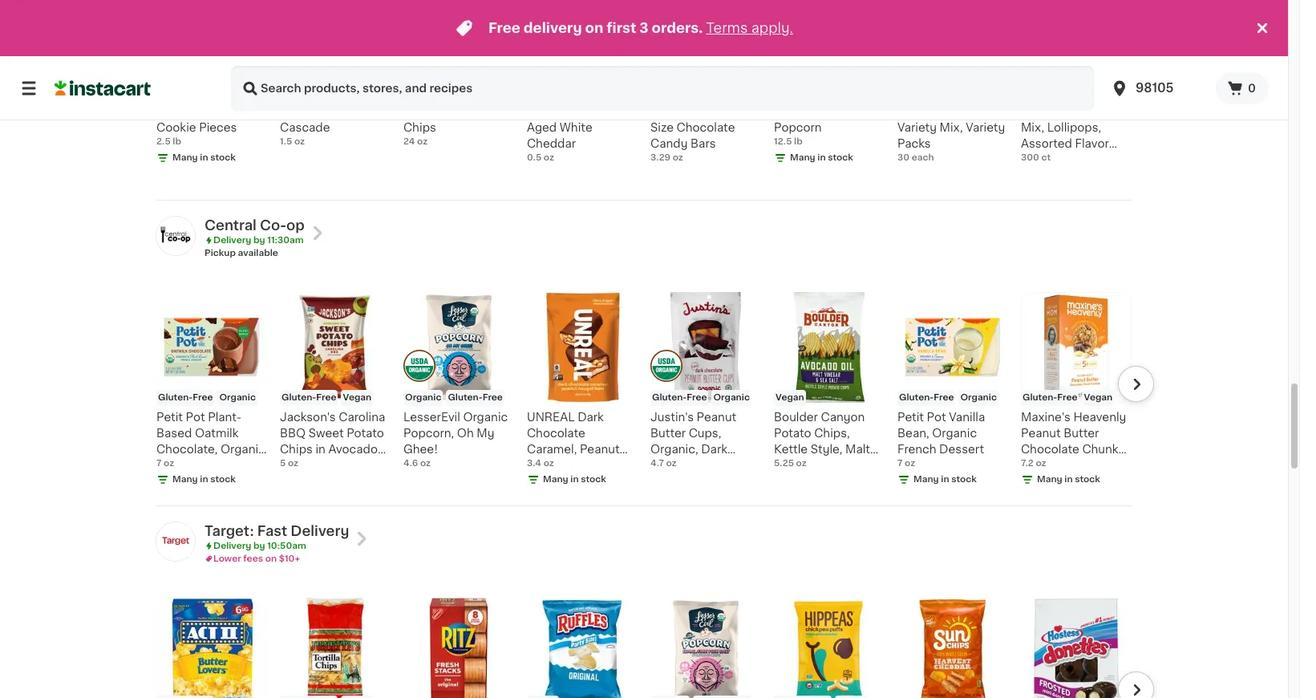 Task type: describe. For each thing, give the bounding box(es) containing it.
pirate's booty aged white cheddar 0.5 oz
[[527, 106, 606, 162]]

oil inside boulder canyon potato chips, kettle style, malt vinegar & sea salt flavored, avocado oil
[[774, 491, 790, 503]]

gluten- up jackson's
[[282, 393, 316, 402]]

oz inside tim's snack pack, cascade 1.5 oz
[[294, 137, 305, 146]]

chips,
[[815, 427, 850, 439]]

jackson's
[[280, 411, 336, 422]]

many for petit pot plant- based oatmilk chocolate, organic french dessert
[[173, 475, 198, 483]]

7.2 oz
[[1021, 459, 1047, 467]]

gluten- up based
[[158, 393, 193, 402]]

many in stock for petit pot vanilla bean, organic french dessert
[[914, 475, 977, 483]]

organic gluten-free
[[405, 393, 503, 402]]

chips inside the juanita's tortilla chips 24 oz
[[404, 122, 436, 133]]

1 variety from the left
[[898, 122, 937, 133]]

organic inside petit pot plant- based oatmilk chocolate, organic french dessert
[[221, 443, 266, 455]]

pirate's
[[527, 106, 569, 117]]

12.5
[[774, 137, 792, 146]]

oz right "5.25"
[[796, 459, 807, 467]]

1 98105 button from the left
[[1101, 66, 1216, 111]]

my
[[477, 427, 495, 439]]

organic up lesserevil
[[405, 393, 442, 402]]

sweet
[[309, 427, 344, 439]]

pot for organic
[[927, 411, 946, 422]]

peanut inside maxine's heavenly peanut butter chocolate chunk soft-baked cookies
[[1021, 427, 1061, 439]]

central
[[205, 219, 257, 232]]

size
[[651, 122, 674, 133]]

by for fast
[[253, 541, 265, 550]]

4.7
[[651, 459, 664, 467]]

gluten- up tim's
[[282, 87, 316, 96]]

target: fast delivery image
[[156, 522, 195, 560]]

fast
[[257, 524, 287, 537]]

item carousel region containing oreo medium cookie pieces
[[156, 0, 1155, 193]]

cookie
[[156, 122, 196, 133]]

free delivery on first 3 orders. terms apply.
[[489, 22, 794, 35]]

limited time offer region
[[0, 0, 1253, 56]]

yellow
[[845, 106, 881, 117]]

oz right 4.7
[[666, 459, 677, 467]]

many in stock for jolly time yellow popcorn
[[790, 153, 854, 162]]

10:50am
[[267, 541, 306, 550]]

lower fees on $10+
[[213, 554, 300, 563]]

lb for oreo medium cookie pieces
[[173, 137, 181, 146]]

available
[[238, 248, 278, 257]]

delivery by 10:50am
[[213, 541, 306, 550]]

7 inside petit pot vanilla bean, organic french dessert 7 oz
[[898, 459, 903, 467]]

jolly
[[774, 106, 811, 117]]

boulder canyon potato chips, kettle style, malt vinegar & sea salt flavored, avocado oil
[[774, 411, 878, 503]]

maxine's heavenly peanut butter chocolate chunk soft-baked cookies
[[1021, 411, 1127, 487]]

gluten-free organic for petit pot plant- based oatmilk chocolate, organic french dessert
[[158, 393, 256, 402]]

ct
[[1042, 153, 1051, 162]]

central co-op image
[[156, 216, 195, 255]]

candy inside "snickers sharing size chocolate candy bars 3.29 oz"
[[651, 138, 688, 149]]

white
[[560, 122, 593, 133]]

item carousel region for central co-op
[[134, 285, 1155, 503]]

mini
[[715, 459, 739, 471]]

on for fees
[[265, 554, 277, 563]]

aged
[[527, 122, 557, 133]]

5.25 oz
[[774, 459, 807, 467]]

salt
[[856, 459, 877, 471]]

oz inside lesserevil organic popcorn, oh my ghee! 4.6 oz
[[420, 459, 431, 467]]

avocado inside boulder canyon potato chips, kettle style, malt vinegar & sea salt flavored, avocado oil
[[828, 475, 878, 487]]

jackson's carolina bbq sweet potato chips in avocado oil
[[280, 411, 385, 471]]

packs
[[898, 138, 931, 149]]

1 vertical spatial delivery
[[291, 524, 349, 537]]

peanut inside unreal dark chocolate caramel, peanut nougat bars
[[580, 443, 620, 455]]

petit for petit pot vanilla bean, organic french dessert 7 oz
[[898, 411, 924, 422]]

in for petit pot plant- based oatmilk chocolate, organic french dessert
[[200, 475, 208, 483]]

many for maxine's heavenly peanut butter chocolate chunk soft-baked cookies
[[1037, 475, 1063, 483]]

oz right 5 on the bottom
[[288, 459, 299, 467]]

oil inside jackson's carolina bbq sweet potato chips in avocado oil
[[280, 459, 296, 471]]

lesserevil organic popcorn, oh my ghee! 4.6 oz
[[404, 411, 508, 467]]

dum dums original mix, lollipops, assorted flavor candy
[[1021, 106, 1131, 165]]

malt
[[846, 443, 871, 455]]

bars inside "snickers sharing size chocolate candy bars 3.29 oz"
[[691, 138, 716, 149]]

4.6
[[404, 459, 418, 467]]

assorted
[[1021, 138, 1073, 149]]

2 gluten-free organic from the left
[[652, 393, 750, 402]]

in for petit pot vanilla bean, organic french dessert
[[941, 475, 950, 483]]

in inside jackson's carolina bbq sweet potato chips in avocado oil
[[316, 443, 326, 455]]

medium
[[187, 106, 233, 117]]

lesserevil
[[404, 411, 460, 422]]

oatmilk
[[195, 427, 239, 439]]

co-
[[260, 219, 286, 232]]

cascade
[[280, 122, 330, 133]]

dums
[[1051, 106, 1084, 117]]

first
[[607, 22, 637, 35]]

oz down caramel,
[[544, 459, 554, 467]]

baked
[[1050, 459, 1085, 471]]

many for petit pot vanilla bean, organic french dessert
[[914, 475, 939, 483]]

oreo
[[156, 106, 185, 117]]

free up 'justin's'
[[687, 393, 707, 402]]

heavenly
[[1074, 411, 1127, 422]]

bbq
[[280, 427, 306, 439]]

gluten- up juanita's
[[405, 87, 440, 96]]

organic inside lesserevil organic popcorn, oh my ghee! 4.6 oz
[[463, 411, 508, 422]]

3.4 oz
[[527, 459, 554, 467]]

unreal dark chocolate caramel, peanut nougat bars
[[527, 411, 620, 471]]

juanita's
[[404, 106, 454, 117]]

in for oreo medium cookie pieces
[[200, 153, 208, 162]]

gluten- up bean,
[[899, 393, 934, 402]]

5 oz
[[280, 459, 299, 467]]

potato inside boulder canyon potato chips, kettle style, malt vinegar & sea salt flavored, avocado oil
[[774, 427, 812, 439]]

free up the my
[[483, 393, 503, 402]]

oreo medium cookie pieces 2.5 lb
[[156, 106, 237, 146]]

snickers
[[651, 106, 710, 117]]

soft-
[[1021, 459, 1050, 471]]

dessert inside petit pot vanilla bean, organic french dessert 7 oz
[[940, 443, 985, 455]]

gluten- up oh
[[448, 393, 483, 402]]

butter inside maxine's heavenly peanut butter chocolate chunk soft-baked cookies
[[1064, 427, 1099, 439]]

maxine's
[[1021, 411, 1071, 422]]

carolina
[[339, 411, 385, 422]]

vegan for maxine's
[[1084, 393, 1113, 402]]

stock for oreo medium cookie pieces
[[210, 153, 236, 162]]

stock for unreal dark chocolate caramel, peanut nougat bars
[[581, 475, 606, 483]]

dessert inside petit pot plant- based oatmilk chocolate, organic french dessert
[[198, 459, 243, 471]]

instacart logo image
[[55, 79, 151, 98]]

chips inside jackson's carolina bbq sweet potato chips in avocado oil
[[280, 443, 313, 455]]

free up juanita's
[[440, 87, 460, 96]]

booty
[[572, 106, 606, 117]]

lb for jolly time yellow popcorn
[[794, 137, 803, 146]]

unreal
[[527, 411, 575, 422]]

oz inside "snickers sharing size chocolate candy bars 3.29 oz"
[[673, 153, 684, 162]]

frito
[[898, 106, 923, 117]]

many in stock for oreo medium cookie pieces
[[173, 153, 236, 162]]

boulder
[[774, 411, 818, 422]]

free up jackson's
[[316, 393, 337, 402]]

organic up plant-
[[219, 393, 256, 402]]

item carousel region for target: fast delivery
[[134, 591, 1155, 698]]

time
[[814, 106, 842, 117]]

0 button
[[1216, 72, 1269, 104]]



Task type: locate. For each thing, give the bounding box(es) containing it.
gluten- up maxine's
[[1023, 393, 1058, 402]]

stock for maxine's heavenly peanut butter chocolate chunk soft-baked cookies
[[1075, 475, 1101, 483]]

pieces
[[199, 122, 237, 133]]

organic up the my
[[463, 411, 508, 422]]

pot for oatmilk
[[186, 411, 205, 422]]

many in stock down jolly time yellow popcorn 12.5 lb
[[790, 153, 854, 162]]

on down delivery by 10:50am
[[265, 554, 277, 563]]

oz right 24
[[417, 137, 428, 146]]

lb right "2.5"
[[173, 137, 181, 146]]

on left first
[[585, 22, 604, 35]]

1 vertical spatial dark
[[701, 443, 728, 455]]

chocolate inside maxine's heavenly peanut butter chocolate chunk soft-baked cookies
[[1021, 443, 1080, 455]]

0 horizontal spatial butter
[[651, 427, 686, 439]]

4.7 oz
[[651, 459, 677, 467]]

1 by from the top
[[253, 236, 265, 244]]

pot inside petit pot plant- based oatmilk chocolate, organic french dessert
[[186, 411, 205, 422]]

1 horizontal spatial chips
[[404, 122, 436, 133]]

chocolate inside unreal dark chocolate caramel, peanut nougat bars
[[527, 427, 586, 439]]

oz inside the pirate's booty aged white cheddar 0.5 oz
[[544, 153, 554, 162]]

oh
[[457, 427, 474, 439]]

&
[[820, 459, 829, 471]]

petit pot plant- based oatmilk chocolate, organic french dessert
[[156, 411, 266, 471]]

gluten-free for juanita's
[[405, 87, 460, 96]]

many down cookie on the left top of page
[[173, 153, 198, 162]]

1 vegan from the left
[[343, 393, 372, 402]]

1 horizontal spatial bars
[[691, 138, 716, 149]]

98105 button
[[1101, 66, 1216, 111], [1111, 66, 1207, 111]]

bars down caramel,
[[572, 459, 597, 471]]

in down petit pot vanilla bean, organic french dessert 7 oz
[[941, 475, 950, 483]]

0 horizontal spatial chocolate
[[527, 427, 586, 439]]

justin's peanut butter cups, organic, dark chocolate, mini
[[651, 411, 739, 471]]

op
[[286, 219, 305, 232]]

0 horizontal spatial variety
[[898, 122, 937, 133]]

1 vertical spatial chocolate,
[[651, 459, 712, 471]]

1.5
[[280, 137, 292, 146]]

2 vegan from the left
[[776, 393, 805, 402]]

gluten-free organic for petit pot vanilla bean, organic french dessert
[[899, 393, 997, 402]]

many in stock for maxine's heavenly peanut butter chocolate chunk soft-baked cookies
[[1037, 475, 1101, 483]]

in for unreal dark chocolate caramel, peanut nougat bars
[[571, 475, 579, 483]]

0 horizontal spatial oil
[[280, 459, 296, 471]]

butter
[[651, 427, 686, 439], [1064, 427, 1099, 439]]

pot up based
[[186, 411, 205, 422]]

delivery for target: fast delivery
[[213, 541, 251, 550]]

1 gluten-free vegan from the left
[[282, 393, 372, 402]]

1 vertical spatial by
[[253, 541, 265, 550]]

mix, inside dum dums original mix, lollipops, assorted flavor candy
[[1021, 122, 1045, 133]]

vegan up carolina
[[343, 393, 372, 402]]

1 horizontal spatial avocado
[[828, 475, 878, 487]]

5
[[280, 459, 286, 467]]

in down sweet
[[316, 443, 326, 455]]

mix, down lay
[[940, 122, 963, 133]]

lollipops,
[[1048, 122, 1102, 133]]

petit up bean,
[[898, 411, 924, 422]]

vegan for jackson's
[[343, 393, 372, 402]]

many for unreal dark chocolate caramel, peanut nougat bars
[[543, 475, 569, 483]]

0 horizontal spatial 7
[[156, 459, 162, 467]]

french inside petit pot plant- based oatmilk chocolate, organic french dessert
[[156, 459, 195, 471]]

0 horizontal spatial gluten-free
[[282, 87, 337, 96]]

gluten-free organic up 'justin's'
[[652, 393, 750, 402]]

gluten-free up tim's
[[282, 87, 337, 96]]

0 horizontal spatial vegan
[[343, 393, 372, 402]]

caramel,
[[527, 443, 577, 455]]

2 horizontal spatial gluten-free organic
[[899, 393, 997, 402]]

lay
[[926, 106, 947, 117]]

item carousel region
[[156, 0, 1155, 193], [134, 285, 1155, 503], [134, 591, 1155, 698]]

2 gluten-free from the left
[[405, 87, 460, 96]]

pot inside petit pot vanilla bean, organic french dessert 7 oz
[[927, 411, 946, 422]]

jolly time yellow popcorn 12.5 lb
[[774, 106, 881, 146]]

98105
[[1136, 82, 1174, 94]]

in down baked
[[1065, 475, 1073, 483]]

1 horizontal spatial mix,
[[1021, 122, 1045, 133]]

by up available
[[253, 236, 265, 244]]

kettle
[[774, 443, 808, 455]]

1 horizontal spatial pot
[[927, 411, 946, 422]]

dark inside unreal dark chocolate caramel, peanut nougat bars
[[578, 411, 604, 422]]

tim's
[[280, 106, 310, 117]]

2 petit from the left
[[898, 411, 924, 422]]

candy down assorted
[[1021, 154, 1059, 165]]

7 down based
[[156, 459, 162, 467]]

0 vertical spatial chocolate
[[677, 122, 735, 133]]

2 98105 button from the left
[[1111, 66, 1207, 111]]

3.4
[[527, 459, 542, 467]]

5.25
[[774, 459, 794, 467]]

petit inside petit pot plant- based oatmilk chocolate, organic french dessert
[[156, 411, 183, 422]]

1 horizontal spatial vegan
[[776, 393, 805, 402]]

1 vertical spatial avocado
[[828, 475, 878, 487]]

potato inside jackson's carolina bbq sweet potato chips in avocado oil
[[347, 427, 384, 439]]

1 horizontal spatial gluten-free organic
[[652, 393, 750, 402]]

cheddar
[[527, 138, 576, 149]]

in for maxine's heavenly peanut butter chocolate chunk soft-baked cookies
[[1065, 475, 1073, 483]]

frito lay snacks, variety mix, variety packs 30 each
[[898, 106, 1006, 162]]

2 vertical spatial item carousel region
[[134, 591, 1155, 698]]

stock down petit pot vanilla bean, organic french dessert 7 oz
[[952, 475, 977, 483]]

11:30am
[[267, 236, 304, 244]]

bars
[[691, 138, 716, 149], [572, 459, 597, 471]]

butter inside justin's peanut butter cups, organic, dark chocolate, mini
[[651, 427, 686, 439]]

dark inside justin's peanut butter cups, organic, dark chocolate, mini
[[701, 443, 728, 455]]

vinegar
[[774, 459, 817, 471]]

organic inside petit pot vanilla bean, organic french dessert 7 oz
[[932, 427, 977, 439]]

0 horizontal spatial peanut
[[580, 443, 620, 455]]

gluten-free vegan for maxine's
[[1023, 393, 1113, 402]]

stock
[[210, 153, 236, 162], [828, 153, 854, 162], [210, 475, 236, 483], [581, 475, 606, 483], [952, 475, 977, 483], [1075, 475, 1101, 483]]

oz right 3.29
[[673, 153, 684, 162]]

0 vertical spatial avocado
[[329, 443, 378, 455]]

1 horizontal spatial french
[[898, 443, 937, 455]]

delivery for central co-op
[[213, 236, 251, 244]]

1 horizontal spatial chocolate,
[[651, 459, 712, 471]]

free up the snack
[[316, 87, 337, 96]]

free up maxine's
[[1058, 393, 1078, 402]]

300
[[1021, 153, 1040, 162]]

1 vertical spatial oil
[[774, 491, 790, 503]]

chocolate down the snickers at the top
[[677, 122, 735, 133]]

oz right 4.6
[[420, 459, 431, 467]]

tortilla
[[457, 106, 495, 117]]

in down jolly time yellow popcorn 12.5 lb
[[818, 153, 826, 162]]

stock down unreal dark chocolate caramel, peanut nougat bars
[[581, 475, 606, 483]]

popcorn,
[[404, 427, 454, 439]]

stock down petit pot plant- based oatmilk chocolate, organic french dessert
[[210, 475, 236, 483]]

flavored,
[[774, 475, 826, 487]]

1 vertical spatial peanut
[[1021, 427, 1061, 439]]

many in stock down petit pot vanilla bean, organic french dessert 7 oz
[[914, 475, 977, 483]]

by up lower fees on $10+
[[253, 541, 265, 550]]

peanut inside justin's peanut butter cups, organic, dark chocolate, mini
[[697, 411, 737, 422]]

chocolate inside "snickers sharing size chocolate candy bars 3.29 oz"
[[677, 122, 735, 133]]

vanilla
[[949, 411, 985, 422]]

2 vertical spatial chocolate
[[1021, 443, 1080, 455]]

stock down jolly time yellow popcorn 12.5 lb
[[828, 153, 854, 162]]

2 butter from the left
[[1064, 427, 1099, 439]]

many in stock down petit pot plant- based oatmilk chocolate, organic french dessert
[[173, 475, 236, 483]]

0 horizontal spatial dark
[[578, 411, 604, 422]]

0 vertical spatial delivery
[[213, 236, 251, 244]]

oz down bean,
[[905, 459, 916, 467]]

0.5
[[527, 153, 542, 162]]

2 vertical spatial delivery
[[213, 541, 251, 550]]

1 7 from the left
[[156, 459, 162, 467]]

oz right the 7.2
[[1036, 459, 1047, 467]]

stock for petit pot plant- based oatmilk chocolate, organic french dessert
[[210, 475, 236, 483]]

1 horizontal spatial gluten-free
[[405, 87, 460, 96]]

lb down popcorn
[[794, 137, 803, 146]]

avocado down sweet
[[329, 443, 378, 455]]

lb inside jolly time yellow popcorn 12.5 lb
[[794, 137, 803, 146]]

on for delivery
[[585, 22, 604, 35]]

0 vertical spatial by
[[253, 236, 265, 244]]

0 vertical spatial bars
[[691, 138, 716, 149]]

organic down vanilla
[[932, 427, 977, 439]]

avocado inside jackson's carolina bbq sweet potato chips in avocado oil
[[329, 443, 378, 455]]

potato
[[347, 427, 384, 439], [774, 427, 812, 439]]

nougat
[[527, 459, 569, 471]]

petit for petit pot plant- based oatmilk chocolate, organic french dessert
[[156, 411, 183, 422]]

300 ct
[[1021, 153, 1051, 162]]

fees
[[243, 554, 263, 563]]

1 petit from the left
[[156, 411, 183, 422]]

variety down "snacks,"
[[966, 122, 1006, 133]]

1 vertical spatial item carousel region
[[134, 285, 1155, 503]]

many in stock down baked
[[1037, 475, 1101, 483]]

gluten- up 'justin's'
[[652, 393, 687, 402]]

1 horizontal spatial oil
[[774, 491, 790, 503]]

dessert down oatmilk
[[198, 459, 243, 471]]

0 vertical spatial oil
[[280, 459, 296, 471]]

1 mix, from the left
[[940, 122, 963, 133]]

tim's snack pack, cascade 1.5 oz
[[280, 106, 380, 146]]

chocolate up caramel,
[[527, 427, 586, 439]]

on inside limited time offer region
[[585, 22, 604, 35]]

terms
[[706, 22, 748, 35]]

dark down cups,
[[701, 443, 728, 455]]

0 horizontal spatial mix,
[[940, 122, 963, 133]]

oz down cheddar
[[544, 153, 554, 162]]

7.2
[[1021, 459, 1034, 467]]

1 horizontal spatial lb
[[794, 137, 803, 146]]

organic up cups,
[[714, 393, 750, 402]]

bean,
[[898, 427, 930, 439]]

1 horizontal spatial variety
[[966, 122, 1006, 133]]

delivery by 11:30am
[[213, 236, 304, 244]]

ghee!
[[404, 443, 438, 455]]

2.5
[[156, 137, 171, 146]]

2 horizontal spatial chocolate
[[1021, 443, 1080, 455]]

petit inside petit pot vanilla bean, organic french dessert 7 oz
[[898, 411, 924, 422]]

lower
[[213, 554, 241, 563]]

0 horizontal spatial dessert
[[198, 459, 243, 471]]

chips up 5 oz
[[280, 443, 313, 455]]

1 butter from the left
[[651, 427, 686, 439]]

1 potato from the left
[[347, 427, 384, 439]]

lb inside oreo medium cookie pieces 2.5 lb
[[173, 137, 181, 146]]

0 horizontal spatial bars
[[572, 459, 597, 471]]

0 vertical spatial peanut
[[697, 411, 737, 422]]

30
[[898, 153, 910, 162]]

avocado
[[329, 443, 378, 455], [828, 475, 878, 487]]

each
[[912, 153, 934, 162]]

0 vertical spatial candy
[[651, 138, 688, 149]]

chocolate, down based
[[156, 443, 218, 455]]

many down petit pot vanilla bean, organic french dessert 7 oz
[[914, 475, 939, 483]]

item badge image
[[651, 350, 683, 382]]

oz inside the juanita's tortilla chips 24 oz
[[417, 137, 428, 146]]

0 vertical spatial item carousel region
[[156, 0, 1155, 193]]

0
[[1249, 83, 1256, 94]]

butter down the 'heavenly'
[[1064, 427, 1099, 439]]

2 vertical spatial peanut
[[580, 443, 620, 455]]

0 vertical spatial chips
[[404, 122, 436, 133]]

organic up vanilla
[[961, 393, 997, 402]]

gluten-free organic up vanilla
[[899, 393, 997, 402]]

by for co-
[[253, 236, 265, 244]]

variety up 'packs'
[[898, 122, 937, 133]]

0 vertical spatial chocolate,
[[156, 443, 218, 455]]

0 horizontal spatial french
[[156, 459, 195, 471]]

0 horizontal spatial on
[[265, 554, 277, 563]]

chocolate, inside justin's peanut butter cups, organic, dark chocolate, mini
[[651, 459, 712, 471]]

free up vanilla
[[934, 393, 954, 402]]

peanut right caramel,
[[580, 443, 620, 455]]

gluten-free organic up plant-
[[158, 393, 256, 402]]

gluten-free for tim's
[[282, 87, 337, 96]]

oz inside petit pot vanilla bean, organic french dessert 7 oz
[[905, 459, 916, 467]]

original
[[1087, 106, 1131, 117]]

0 vertical spatial on
[[585, 22, 604, 35]]

many down '12.5'
[[790, 153, 816, 162]]

orders.
[[652, 22, 703, 35]]

many for jolly time yellow popcorn
[[790, 153, 816, 162]]

0 horizontal spatial potato
[[347, 427, 384, 439]]

0 vertical spatial dessert
[[940, 443, 985, 455]]

avocado down sea
[[828, 475, 878, 487]]

1 vertical spatial bars
[[572, 459, 597, 471]]

1 vertical spatial on
[[265, 554, 277, 563]]

1 gluten-free from the left
[[282, 87, 337, 96]]

in down oreo medium cookie pieces 2.5 lb
[[200, 153, 208, 162]]

2 7 from the left
[[898, 459, 903, 467]]

dessert down vanilla
[[940, 443, 985, 455]]

delivery
[[213, 236, 251, 244], [291, 524, 349, 537], [213, 541, 251, 550]]

free left 'delivery'
[[489, 22, 521, 35]]

2 horizontal spatial vegan
[[1084, 393, 1113, 402]]

1 horizontal spatial candy
[[1021, 154, 1059, 165]]

2 pot from the left
[[927, 411, 946, 422]]

many down nougat
[[543, 475, 569, 483]]

0 horizontal spatial pot
[[186, 411, 205, 422]]

oz right 1.5
[[294, 137, 305, 146]]

gluten-free vegan for jackson's
[[282, 393, 372, 402]]

candy up 3.29
[[651, 138, 688, 149]]

1 vertical spatial dessert
[[198, 459, 243, 471]]

snack
[[313, 106, 347, 117]]

free
[[489, 22, 521, 35], [316, 87, 337, 96], [440, 87, 460, 96], [193, 393, 213, 402], [316, 393, 337, 402], [483, 393, 503, 402], [687, 393, 707, 402], [934, 393, 954, 402], [1058, 393, 1078, 402]]

0 horizontal spatial gluten-free vegan
[[282, 393, 372, 402]]

snacks,
[[949, 106, 993, 117]]

mix, down dum
[[1021, 122, 1045, 133]]

many in stock for petit pot plant- based oatmilk chocolate, organic french dessert
[[173, 475, 236, 483]]

plant-
[[208, 411, 242, 422]]

1 horizontal spatial potato
[[774, 427, 812, 439]]

1 horizontal spatial on
[[585, 22, 604, 35]]

item badge image
[[404, 350, 436, 382]]

1 horizontal spatial gluten-free vegan
[[1023, 393, 1113, 402]]

central co-op
[[205, 219, 305, 232]]

1 horizontal spatial dark
[[701, 443, 728, 455]]

style,
[[811, 443, 843, 455]]

french down based
[[156, 459, 195, 471]]

2 potato from the left
[[774, 427, 812, 439]]

$10+
[[279, 554, 300, 563]]

2 lb from the left
[[794, 137, 803, 146]]

1 horizontal spatial butter
[[1064, 427, 1099, 439]]

french down bean,
[[898, 443, 937, 455]]

target: fast delivery
[[205, 524, 349, 537]]

based
[[156, 427, 192, 439]]

variety
[[898, 122, 937, 133], [966, 122, 1006, 133]]

organic,
[[651, 443, 699, 455]]

dessert
[[940, 443, 985, 455], [198, 459, 243, 471]]

1 lb from the left
[[173, 137, 181, 146]]

many in stock for unreal dark chocolate caramel, peanut nougat bars
[[543, 475, 606, 483]]

None search field
[[231, 66, 1094, 111]]

1 horizontal spatial 7
[[898, 459, 903, 467]]

1 vertical spatial candy
[[1021, 154, 1059, 165]]

pot up bean,
[[927, 411, 946, 422]]

free up plant-
[[193, 393, 213, 402]]

chocolate
[[677, 122, 735, 133], [527, 427, 586, 439], [1021, 443, 1080, 455]]

1 vertical spatial chocolate
[[527, 427, 586, 439]]

2 horizontal spatial peanut
[[1021, 427, 1061, 439]]

Search field
[[231, 66, 1094, 111]]

3.29
[[651, 153, 671, 162]]

0 horizontal spatial chocolate,
[[156, 443, 218, 455]]

vegan
[[343, 393, 372, 402], [776, 393, 805, 402], [1084, 393, 1113, 402]]

candy inside dum dums original mix, lollipops, assorted flavor candy
[[1021, 154, 1059, 165]]

target:
[[205, 524, 254, 537]]

oz down based
[[164, 459, 174, 467]]

many for oreo medium cookie pieces
[[173, 153, 198, 162]]

stock for petit pot vanilla bean, organic french dessert
[[952, 475, 977, 483]]

delivery down central
[[213, 236, 251, 244]]

1 vertical spatial chips
[[280, 443, 313, 455]]

french inside petit pot vanilla bean, organic french dessert 7 oz
[[898, 443, 937, 455]]

many in stock down nougat
[[543, 475, 606, 483]]

apply.
[[752, 22, 794, 35]]

snickers sharing size chocolate candy bars 3.29 oz
[[651, 106, 756, 162]]

delivery up the lower
[[213, 541, 251, 550]]

stock down baked
[[1075, 475, 1101, 483]]

stock for jolly time yellow popcorn
[[828, 153, 854, 162]]

1 horizontal spatial chocolate
[[677, 122, 735, 133]]

many down soft-
[[1037, 475, 1063, 483]]

chocolate, inside petit pot plant- based oatmilk chocolate, organic french dessert
[[156, 443, 218, 455]]

many down 7 oz
[[173, 475, 198, 483]]

dum
[[1021, 106, 1048, 117]]

1 horizontal spatial petit
[[898, 411, 924, 422]]

chocolate, down 'organic,'
[[651, 459, 712, 471]]

1 horizontal spatial peanut
[[697, 411, 737, 422]]

peanut
[[697, 411, 737, 422], [1021, 427, 1061, 439], [580, 443, 620, 455]]

0 horizontal spatial petit
[[156, 411, 183, 422]]

2 variety from the left
[[966, 122, 1006, 133]]

canyon
[[821, 411, 865, 422]]

organic down oatmilk
[[221, 443, 266, 455]]

oz
[[294, 137, 305, 146], [417, 137, 428, 146], [544, 153, 554, 162], [673, 153, 684, 162], [164, 459, 174, 467], [288, 459, 299, 467], [420, 459, 431, 467], [544, 459, 554, 467], [666, 459, 677, 467], [796, 459, 807, 467], [905, 459, 916, 467], [1036, 459, 1047, 467]]

1 horizontal spatial dessert
[[940, 443, 985, 455]]

free inside limited time offer region
[[489, 22, 521, 35]]

1 vertical spatial french
[[156, 459, 195, 471]]

0 horizontal spatial lb
[[173, 137, 181, 146]]

bars inside unreal dark chocolate caramel, peanut nougat bars
[[572, 459, 597, 471]]

0 horizontal spatial chips
[[280, 443, 313, 455]]

potato up kettle
[[774, 427, 812, 439]]

0 vertical spatial french
[[898, 443, 937, 455]]

in for jolly time yellow popcorn
[[818, 153, 826, 162]]

delivery up 10:50am
[[291, 524, 349, 537]]

0 horizontal spatial gluten-free organic
[[158, 393, 256, 402]]

in
[[200, 153, 208, 162], [818, 153, 826, 162], [316, 443, 326, 455], [200, 475, 208, 483], [571, 475, 579, 483], [941, 475, 950, 483], [1065, 475, 1073, 483]]

oil down flavored,
[[774, 491, 790, 503]]

vegan up boulder
[[776, 393, 805, 402]]

2 by from the top
[[253, 541, 265, 550]]

3 vegan from the left
[[1084, 393, 1113, 402]]

0 vertical spatial dark
[[578, 411, 604, 422]]

2 mix, from the left
[[1021, 122, 1045, 133]]

mix, inside 'frito lay snacks, variety mix, variety packs 30 each'
[[940, 122, 963, 133]]

item carousel region containing petit pot plant- based oatmilk chocolate, organic french dessert
[[134, 285, 1155, 503]]

gluten-free vegan up maxine's
[[1023, 393, 1113, 402]]

3 gluten-free organic from the left
[[899, 393, 997, 402]]

delivery
[[524, 22, 582, 35]]

1 gluten-free organic from the left
[[158, 393, 256, 402]]

0 horizontal spatial candy
[[651, 138, 688, 149]]

1 pot from the left
[[186, 411, 205, 422]]

chunk
[[1083, 443, 1119, 455]]

2 gluten-free vegan from the left
[[1023, 393, 1113, 402]]

3
[[640, 22, 649, 35]]

0 horizontal spatial avocado
[[329, 443, 378, 455]]

vegan up the 'heavenly'
[[1084, 393, 1113, 402]]



Task type: vqa. For each thing, say whether or not it's contained in the screenshot.


